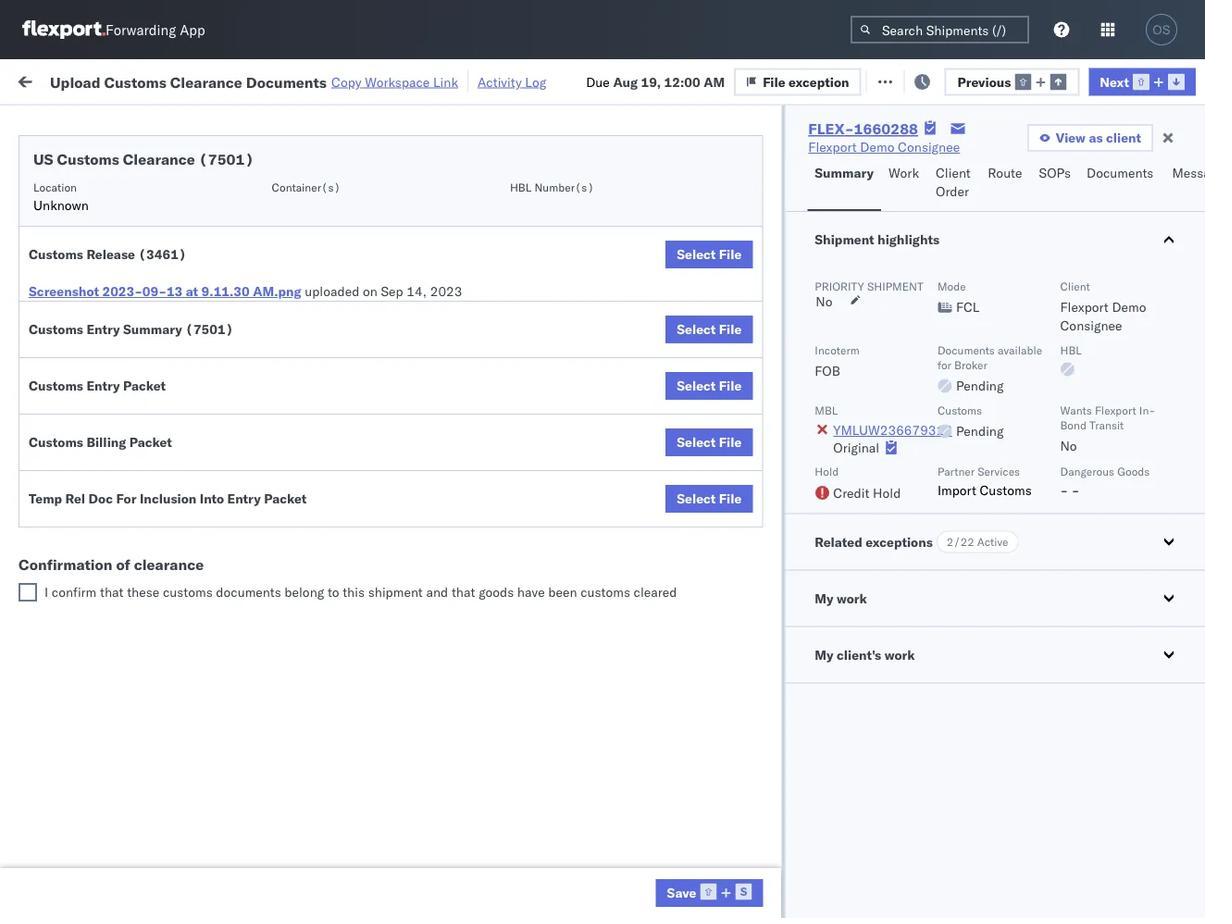 Task type: describe. For each thing, give the bounding box(es) containing it.
confirm for confirm pickup from rotterdam, netherlands
[[43, 868, 90, 884]]

ymluw236679313 button
[[833, 422, 952, 438]]

for
[[938, 358, 951, 372]]

angeles, inside confirm pickup from los angeles, ca
[[191, 501, 242, 517]]

2 appointment from the top
[[152, 307, 228, 323]]

3 flex-1846748 from the top
[[1022, 348, 1118, 365]]

schedule pickup from rotterdam, netherlands button
[[43, 826, 263, 865]]

1 11:59 pm pdt, nov 4, 2022 from the top
[[298, 186, 468, 202]]

1 horizontal spatial file exception
[[890, 72, 976, 88]]

available
[[998, 343, 1042, 357]]

sep
[[381, 283, 403, 299]]

1 account from the top
[[902, 634, 951, 650]]

fcl for fifth schedule pickup from los angeles, ca link from the top of the page
[[608, 593, 631, 609]]

customs down by:
[[57, 150, 119, 168]]

priority
[[815, 279, 864, 293]]

documents left copy
[[246, 72, 327, 91]]

risk
[[382, 72, 404, 88]]

0 vertical spatial hold
[[815, 465, 839, 479]]

0 horizontal spatial file exception
[[763, 73, 849, 90]]

4 flex-1846748 from the top
[[1022, 389, 1118, 405]]

5 nov from the top
[[393, 348, 417, 365]]

confirm delivery
[[43, 551, 141, 567]]

2 flex-1846748 from the top
[[1022, 308, 1118, 324]]

credit
[[833, 485, 870, 501]]

14,
[[407, 283, 427, 299]]

pickup inside the 'confirm pickup from rotterdam, netherlands'
[[93, 868, 133, 884]]

my work button
[[785, 571, 1205, 626]]

1 horizontal spatial hold
[[873, 485, 901, 501]]

1 vertical spatial 2023
[[439, 593, 472, 609]]

entry for packet
[[86, 378, 120, 394]]

container
[[1140, 144, 1190, 158]]

1 1846748 from the top
[[1062, 267, 1118, 283]]

upload for upload customs clearance documents copy workspace link
[[50, 72, 100, 91]]

schedule delivery appointment link for 11:59 pm pst, dec 13, 2022
[[43, 469, 228, 487]]

8 resize handle column header from the left
[[1172, 143, 1194, 918]]

upload customs clearance documents copy workspace link
[[50, 72, 458, 91]]

6 ca from the top
[[43, 601, 60, 617]]

lhuu7894 for 11:59 pm pst, dec 13, 2022
[[1140, 470, 1205, 486]]

numbers
[[1140, 159, 1186, 173]]

delivery for "confirm delivery" 'button'
[[93, 551, 141, 567]]

5 11:59 from the top
[[298, 348, 334, 365]]

file for customs entry summary (7501)
[[719, 321, 742, 337]]

confirm delivery button
[[43, 550, 141, 571]]

flex-1660288 link
[[808, 119, 918, 138]]

customs release (3461)
[[29, 246, 187, 262]]

documents inside documents button
[[1087, 165, 1154, 181]]

3 schedule pickup from los angeles, ca button from the top
[[43, 337, 263, 376]]

ceau7522 for schedule pickup from los angeles, ca
[[1140, 226, 1205, 242]]

pickup up the 2023-
[[101, 257, 141, 273]]

file for customs entry packet
[[719, 378, 742, 394]]

consignee button
[[798, 147, 964, 166]]

fob
[[815, 363, 840, 379]]

wants flexport in- bond transit no
[[1060, 403, 1156, 454]]

file for customs billing packet
[[719, 434, 742, 450]]

documents inside documents available for broker
[[938, 343, 995, 357]]

am
[[704, 73, 725, 90]]

4, for 3rd schedule pickup from los angeles, ca link from the top
[[421, 348, 433, 365]]

2022 for confirm pickup from los angeles, ca link
[[435, 511, 467, 528]]

hbl for hbl
[[1060, 343, 1082, 357]]

customs down screenshot
[[29, 321, 83, 337]]

clearance for upload customs clearance documents
[[143, 379, 203, 395]]

4 1889466 from the top
[[1062, 552, 1118, 568]]

205 on track
[[425, 72, 501, 88]]

ymluw236679313
[[833, 422, 952, 438]]

documents inside upload customs clearance documents
[[43, 398, 110, 414]]

23,
[[412, 511, 432, 528]]

customs inside upload customs clearance documents
[[88, 379, 140, 395]]

for
[[116, 491, 136, 507]]

1 horizontal spatial demo
[[860, 139, 895, 155]]

4 nov from the top
[[393, 308, 417, 324]]

actions
[[1150, 151, 1188, 165]]

4, for fourth schedule pickup from los angeles, ca link from the bottom of the page
[[421, 267, 433, 283]]

1 schedule pickup from los angeles, ca button from the top
[[43, 215, 263, 254]]

pst, for 23,
[[353, 511, 381, 528]]

schedule delivery appointment button for 11:59 pm pst, dec 13, 2022
[[43, 469, 228, 489]]

3 ocean fcl from the top
[[566, 348, 631, 365]]

1 integration test account - karl lagerfeld from the top
[[807, 634, 1048, 650]]

5 ocean fcl from the top
[[566, 511, 631, 528]]

location
[[33, 180, 77, 194]]

2022 for fourth schedule pickup from los angeles, ca link from the bottom of the page
[[436, 267, 468, 283]]

location unknown
[[33, 180, 89, 213]]

11:59 pm pdt, nov 4, 2022 for first schedule pickup from los angeles, ca link from the top of the page
[[298, 226, 468, 243]]

1 vertical spatial summary
[[123, 321, 182, 337]]

13,
[[420, 471, 440, 487]]

into
[[200, 491, 224, 507]]

work inside button
[[201, 72, 233, 88]]

been
[[548, 584, 577, 600]]

bookings
[[807, 593, 861, 609]]

import inside partner services import customs
[[938, 482, 976, 498]]

fcl for schedule delivery appointment link related to 11:59 pm pdt, nov 4, 2022
[[608, 186, 631, 202]]

select file for customs entry summary (7501)
[[677, 321, 742, 337]]

205
[[425, 72, 449, 88]]

0 horizontal spatial exception
[[789, 73, 849, 90]]

and
[[426, 584, 448, 600]]

2 schedule pickup from los angeles, ca button from the top
[[43, 256, 263, 295]]

759 at risk
[[340, 72, 404, 88]]

confirm delivery link
[[43, 550, 141, 569]]

4 schedule pickup from los angeles, ca button from the top
[[43, 419, 263, 458]]

4 pdt, from the top
[[361, 308, 390, 324]]

schedule for first schedule pickup from los angeles, ca link from the top of the page
[[43, 216, 97, 232]]

select for customs release (3461)
[[677, 246, 716, 262]]

3 flex-1889466 from the top
[[1022, 511, 1118, 528]]

Search Work text field
[[583, 66, 785, 94]]

consignee down the related
[[776, 593, 838, 609]]

summary inside summary button
[[815, 165, 874, 181]]

fcl for 11:59 pm pst, dec 13, 2022's schedule delivery appointment link
[[608, 471, 631, 487]]

4 11:59 pm pdt, nov 4, 2022 from the top
[[298, 308, 468, 324]]

los for fourth schedule pickup from los angeles, ca link from the bottom of the page
[[174, 257, 195, 273]]

9.11.30
[[201, 283, 250, 299]]

no inside wants flexport in- bond transit no
[[1060, 438, 1077, 454]]

select file button for customs billing packet
[[666, 429, 753, 456]]

view as client
[[1056, 130, 1141, 146]]

belong
[[284, 584, 324, 600]]

11:59 pm pdt, nov 4, 2022 for 3rd schedule pickup from los angeles, ca link from the top
[[298, 348, 468, 365]]

work inside button
[[889, 165, 919, 181]]

2 schedule delivery appointment from the top
[[43, 307, 228, 323]]

services
[[978, 465, 1020, 479]]

select file button for customs entry packet
[[666, 372, 753, 400]]

pickup down of on the bottom
[[101, 583, 141, 599]]

pdt, for first schedule pickup from los angeles, ca link from the top of the page
[[361, 226, 390, 243]]

due
[[586, 73, 610, 90]]

confirm for confirm delivery
[[43, 551, 90, 567]]

schedule delivery appointment link for 11:59 pm pdt, nov 4, 2022
[[43, 184, 228, 202]]

flex-2130387
[[1022, 674, 1118, 690]]

schedule delivery appointment for 11:59 pm pst, dec 13, 2022
[[43, 470, 228, 486]]

5 resize handle column header from the left
[[776, 143, 798, 918]]

1 integration from the top
[[807, 634, 871, 650]]

1 that from the left
[[100, 584, 124, 600]]

forwarding app link
[[22, 20, 205, 39]]

pickup down upload customs clearance documents
[[101, 420, 141, 436]]

work button
[[881, 156, 928, 211]]

5 schedule pickup from los angeles, ca link from the top
[[43, 582, 263, 619]]

client for order
[[936, 165, 971, 181]]

los for fourth schedule pickup from los angeles, ca link from the top
[[174, 420, 195, 436]]

2/22
[[947, 535, 974, 549]]

flex-1660288
[[808, 119, 918, 138]]

schedule for fourth schedule pickup from los angeles, ca link from the top
[[43, 420, 97, 436]]

select file for temp rel doc for inclusion into entry packet
[[677, 491, 742, 507]]

los for first schedule pickup from los angeles, ca link from the top of the page
[[174, 216, 195, 232]]

0 vertical spatial on
[[453, 72, 467, 88]]

Search Shipments (/) text field
[[851, 16, 1029, 44]]

transit
[[1090, 418, 1124, 432]]

schedule for fourth schedule pickup from los angeles, ca link from the bottom of the page
[[43, 257, 97, 273]]

2 resize handle column header from the left
[[470, 143, 492, 918]]

flexport inside client flexport demo consignee incoterm fob
[[1060, 299, 1109, 315]]

doc
[[88, 491, 113, 507]]

0 vertical spatial shipment
[[867, 279, 924, 293]]

customs down forwarding
[[104, 72, 166, 91]]

bond
[[1060, 418, 1087, 432]]

0 vertical spatial work
[[53, 67, 101, 93]]

customs left billing
[[29, 434, 83, 450]]

1 flex-1846748 from the top
[[1022, 267, 1118, 283]]

1 gvcu5265 from the top
[[1140, 633, 1205, 649]]

temp rel doc for inclusion into entry packet
[[29, 491, 307, 507]]

rotterdam, for schedule pickup from rotterdam, netherlands
[[174, 827, 240, 843]]

(7501) for customs entry summary (7501)
[[185, 321, 234, 337]]

jan
[[392, 593, 413, 609]]

my client's work
[[815, 647, 915, 663]]

consignee inside button
[[807, 151, 860, 165]]

broker
[[954, 358, 987, 372]]

1 horizontal spatial at
[[367, 72, 379, 88]]

customs entry packet
[[29, 378, 166, 394]]

pdt, for 3rd schedule pickup from los angeles, ca link from the top
[[361, 348, 390, 365]]

1 vertical spatial flexport demo consignee
[[687, 593, 838, 609]]

activity log
[[478, 74, 546, 90]]

1 ca from the top
[[43, 235, 60, 251]]

fcl for 3rd schedule pickup from los angeles, ca link from the top
[[608, 348, 631, 365]]

7 resize handle column header from the left
[[1109, 143, 1131, 918]]

confirm for confirm pickup from los angeles, ca
[[43, 501, 90, 517]]

2022 for 11:59 pm pst, dec 13, 2022's schedule delivery appointment link
[[443, 471, 475, 487]]

2 lagerfeld from the top
[[993, 674, 1048, 690]]

shipment highlights button
[[785, 212, 1205, 267]]

1 customs from the left
[[163, 584, 213, 600]]

1 ocean fcl from the top
[[566, 186, 631, 202]]

flexport demo consignee link
[[808, 138, 960, 156]]

mbl
[[815, 403, 838, 417]]

7 schedule from the top
[[43, 470, 97, 486]]

3 11:59 from the top
[[298, 267, 334, 283]]

6 11:59 from the top
[[298, 471, 334, 487]]

pickup up release
[[101, 216, 141, 232]]

incoterm
[[815, 343, 860, 357]]

3 resize handle column header from the left
[[535, 143, 557, 918]]

partner
[[938, 465, 975, 479]]

netherlands for schedule
[[43, 846, 115, 862]]

customs down broker
[[938, 403, 982, 417]]

3 1846748 from the top
[[1062, 348, 1118, 365]]

confirmation
[[19, 555, 112, 574]]

2 nov from the top
[[393, 226, 417, 243]]

import work button
[[148, 59, 241, 101]]

client's
[[837, 647, 881, 663]]

3 schedule pickup from los angeles, ca link from the top
[[43, 337, 263, 374]]

2022 for first schedule pickup from los angeles, ca link from the top of the page
[[436, 226, 468, 243]]

screenshot 2023-09-13 at 9.11.30 am.png link
[[29, 282, 301, 301]]

1 horizontal spatial exception
[[916, 72, 976, 88]]

client order
[[936, 165, 971, 199]]

dec for 23,
[[384, 511, 409, 528]]

to
[[328, 584, 339, 600]]

container numbers button
[[1131, 140, 1205, 173]]

upload customs clearance documents
[[43, 379, 203, 414]]

batch
[[1102, 72, 1138, 88]]

12,
[[416, 593, 436, 609]]

4 ocean fcl from the top
[[566, 471, 631, 487]]

by:
[[67, 113, 85, 130]]

5 schedule pickup from los angeles, ca button from the top
[[43, 582, 263, 621]]

pst, for 13,
[[361, 471, 389, 487]]

2 ca from the top
[[43, 275, 60, 292]]

inclusion
[[140, 491, 196, 507]]

2 ocean fcl from the top
[[566, 226, 631, 243]]

2 flex-1889466 from the top
[[1022, 471, 1118, 487]]

packet for customs billing packet
[[129, 434, 172, 450]]

2023-
[[102, 283, 142, 299]]

4 schedule pickup from los angeles, ca from the top
[[43, 420, 249, 454]]

13
[[167, 283, 183, 299]]

2 schedule delivery appointment link from the top
[[43, 306, 228, 324]]

filtered by:
[[19, 113, 85, 130]]

delivery for 11:59 pm pst, dec 13, 2022 schedule delivery appointment button
[[101, 470, 148, 486]]

customs up customs billing packet
[[29, 378, 83, 394]]

in-
[[1139, 403, 1156, 417]]

2 schedule pickup from los angeles, ca link from the top
[[43, 256, 263, 293]]

flexport inside wants flexport in- bond transit no
[[1095, 403, 1136, 417]]

2 schedule delivery appointment button from the top
[[43, 306, 228, 326]]

unknown
[[33, 197, 89, 213]]

1 schedule from the top
[[43, 185, 97, 201]]

import inside button
[[156, 72, 198, 88]]

759
[[340, 72, 364, 88]]

select file button for customs entry summary (7501)
[[666, 316, 753, 343]]

2 1846748 from the top
[[1062, 308, 1118, 324]]

1 flex-1889466 from the top
[[1022, 430, 1118, 446]]

4:00 pm pst, dec 23, 2022
[[298, 511, 467, 528]]

4 11:59 from the top
[[298, 308, 334, 324]]

rotterdam, for confirm pickup from rotterdam, netherlands
[[167, 868, 233, 884]]

los for fifth schedule pickup from los angeles, ca link from the top of the page
[[174, 583, 195, 599]]

uploaded
[[305, 283, 359, 299]]

related exceptions
[[815, 534, 933, 550]]

2 vertical spatial entry
[[227, 491, 261, 507]]

2 gvcu5265 from the top
[[1140, 674, 1205, 690]]

2 integration from the top
[[807, 674, 871, 690]]

highlights
[[878, 231, 940, 248]]

billing
[[86, 434, 126, 450]]

consignee inside client flexport demo consignee incoterm fob
[[1060, 317, 1122, 334]]

select for customs entry packet
[[677, 378, 716, 394]]

route button
[[980, 156, 1032, 211]]

save
[[667, 885, 696, 901]]



Task type: vqa. For each thing, say whether or not it's contained in the screenshot.


Task type: locate. For each thing, give the bounding box(es) containing it.
work down app
[[201, 72, 233, 88]]

schedule delivery appointment down us customs clearance (7501)
[[43, 185, 228, 201]]

previous button
[[945, 68, 1080, 96]]

pickup inside schedule pickup from rotterdam, netherlands
[[101, 827, 141, 843]]

schedule delivery appointment down the 2023-
[[43, 307, 228, 323]]

1 vertical spatial integration
[[807, 674, 871, 690]]

1 vertical spatial gvcu5265
[[1140, 674, 1205, 690]]

2 schedule from the top
[[43, 216, 97, 232]]

exception down search shipments (/) text box
[[916, 72, 976, 88]]

confirm pickup from rotterdam, netherlands button
[[43, 867, 263, 906]]

ca down temp
[[43, 520, 60, 536]]

2 account from the top
[[902, 674, 951, 690]]

1 vertical spatial integration test account - karl lagerfeld
[[807, 674, 1048, 690]]

goods
[[1117, 465, 1150, 479]]

my for my work button
[[815, 590, 834, 606]]

0 vertical spatial lagerfeld
[[993, 634, 1048, 650]]

file exception up the flex-1660288 link
[[763, 73, 849, 90]]

schedule up rel
[[43, 470, 97, 486]]

id
[[1016, 151, 1027, 165]]

1 vertical spatial my work
[[815, 590, 867, 606]]

0 vertical spatial work
[[201, 72, 233, 88]]

1 horizontal spatial on
[[453, 72, 467, 88]]

lhuu7894 up the msdu7304
[[1140, 552, 1205, 568]]

my inside my work button
[[815, 590, 834, 606]]

3 confirm from the top
[[43, 868, 90, 884]]

0 horizontal spatial hbl
[[510, 180, 532, 194]]

2 karl from the top
[[966, 674, 990, 690]]

los up 13
[[174, 257, 195, 273]]

import down app
[[156, 72, 198, 88]]

work inside button
[[885, 647, 915, 663]]

1 schedule delivery appointment button from the top
[[43, 184, 228, 204]]

(7501) down upload customs clearance documents copy workspace link
[[199, 150, 254, 168]]

select file for customs billing packet
[[677, 434, 742, 450]]

0 horizontal spatial demo
[[739, 593, 773, 609]]

1 vertical spatial schedule delivery appointment link
[[43, 306, 228, 324]]

pickup inside confirm pickup from los angeles, ca
[[93, 501, 133, 517]]

0 vertical spatial netherlands
[[43, 846, 115, 862]]

rotterdam, inside the 'confirm pickup from rotterdam, netherlands'
[[167, 868, 233, 884]]

confirm pickup from los angeles, ca button
[[43, 500, 263, 539]]

2023
[[430, 283, 462, 299], [439, 593, 472, 609]]

los down 13
[[174, 338, 195, 355]]

0 vertical spatial pst,
[[361, 471, 389, 487]]

integration test account - karl lagerfeld down my client's work on the bottom of page
[[807, 674, 1048, 690]]

hbl left number(s)
[[510, 180, 532, 194]]

upload inside upload customs clearance documents
[[43, 379, 85, 395]]

customs inside partner services import customs
[[980, 482, 1032, 498]]

integration test account - karl lagerfeld down bookings test consignee
[[807, 634, 1048, 650]]

select file button
[[666, 241, 753, 268], [666, 316, 753, 343], [666, 372, 753, 400], [666, 429, 753, 456], [666, 485, 753, 513]]

file exception button
[[861, 66, 988, 94], [861, 66, 988, 94], [734, 68, 861, 96], [734, 68, 861, 96]]

0 horizontal spatial customs
[[163, 584, 213, 600]]

11:59 pm pst, jan 12, 2023
[[298, 593, 472, 609]]

0 vertical spatial flexport demo consignee
[[808, 139, 960, 155]]

entry for summary
[[86, 321, 120, 337]]

screenshot 2023-09-13 at 9.11.30 am.png uploaded on sep 14, 2023
[[29, 283, 462, 299]]

dec left 13,
[[392, 471, 417, 487]]

0 horizontal spatial client
[[936, 165, 971, 181]]

file
[[890, 72, 912, 88], [763, 73, 786, 90], [719, 246, 742, 262], [719, 321, 742, 337], [719, 378, 742, 394], [719, 434, 742, 450], [719, 491, 742, 507]]

work up by:
[[53, 67, 101, 93]]

8 schedule from the top
[[43, 583, 97, 599]]

clearance for upload customs clearance documents copy workspace link
[[170, 72, 242, 91]]

1 vertical spatial hbl
[[1060, 343, 1082, 357]]

los down clearance
[[174, 583, 195, 599]]

3 4, from the top
[[421, 267, 433, 283]]

2023 right the "12,"
[[439, 593, 472, 609]]

upload customs clearance documents button
[[43, 378, 263, 417]]

0 horizontal spatial import
[[156, 72, 198, 88]]

1 vertical spatial netherlands
[[43, 886, 115, 902]]

4, for first schedule pickup from los angeles, ca link from the top of the page
[[421, 226, 433, 243]]

copy workspace link button
[[331, 74, 458, 90]]

file for temp rel doc for inclusion into entry packet
[[719, 491, 742, 507]]

upload up by:
[[50, 72, 100, 91]]

0 vertical spatial lhuu7894
[[1140, 470, 1205, 486]]

11:59
[[298, 186, 334, 202], [298, 226, 334, 243], [298, 267, 334, 283], [298, 308, 334, 324], [298, 348, 334, 365], [298, 471, 334, 487], [298, 593, 334, 609]]

0 horizontal spatial hold
[[815, 465, 839, 479]]

activity log button
[[478, 70, 546, 93]]

9 schedule from the top
[[43, 827, 97, 843]]

4 1846748 from the top
[[1062, 389, 1118, 405]]

rotterdam, inside schedule pickup from rotterdam, netherlands
[[174, 827, 240, 843]]

schedule delivery appointment link down the 2023-
[[43, 306, 228, 324]]

select for temp rel doc for inclusion into entry packet
[[677, 491, 716, 507]]

1 vertical spatial rotterdam,
[[167, 868, 233, 884]]

lagerfeld
[[993, 634, 1048, 650], [993, 674, 1048, 690]]

client up order
[[936, 165, 971, 181]]

my inside the my client's work button
[[815, 647, 834, 663]]

3 select file button from the top
[[666, 372, 753, 400]]

1 vertical spatial packet
[[129, 434, 172, 450]]

select file button for customs release (3461)
[[666, 241, 753, 268]]

3 schedule pickup from los angeles, ca from the top
[[43, 338, 249, 373]]

hbl for hbl number(s)
[[510, 180, 532, 194]]

my
[[19, 67, 48, 93], [815, 590, 834, 606], [815, 647, 834, 663]]

from inside schedule pickup from rotterdam, netherlands
[[144, 827, 171, 843]]

next
[[1100, 73, 1129, 90]]

dangerous
[[1060, 465, 1114, 479]]

2 11:59 from the top
[[298, 226, 334, 243]]

ca down i
[[43, 601, 60, 617]]

goods
[[479, 584, 514, 600]]

1 vertical spatial entry
[[86, 378, 120, 394]]

1 horizontal spatial customs
[[581, 584, 630, 600]]

work down "flexport demo consignee" link
[[889, 165, 919, 181]]

account
[[902, 634, 951, 650], [902, 674, 951, 690]]

gvcu5265
[[1140, 633, 1205, 649], [1140, 674, 1205, 690]]

2022 for schedule delivery appointment link related to 11:59 pm pdt, nov 4, 2022
[[436, 186, 468, 202]]

select file button for temp rel doc for inclusion into entry packet
[[666, 485, 753, 513]]

documents
[[246, 72, 327, 91], [1087, 165, 1154, 181], [938, 343, 995, 357], [43, 398, 110, 414]]

3 nov from the top
[[393, 267, 417, 283]]

flex-1889466 down dangerous
[[1022, 511, 1118, 528]]

0 vertical spatial clearance
[[170, 72, 242, 91]]

4,
[[421, 186, 433, 202], [421, 226, 433, 243], [421, 267, 433, 283], [421, 308, 433, 324], [421, 348, 433, 365]]

rotterdam, down schedule pickup from rotterdam, netherlands button
[[167, 868, 233, 884]]

1660288
[[854, 119, 918, 138]]

5 select file button from the top
[[666, 485, 753, 513]]

netherlands up the 'confirm pickup from rotterdam, netherlands'
[[43, 846, 115, 862]]

select for customs entry summary (7501)
[[677, 321, 716, 337]]

no down priority in the top of the page
[[816, 293, 833, 310]]

lhuu7894
[[1140, 470, 1205, 486], [1140, 511, 1205, 527], [1140, 552, 1205, 568]]

5 select file from the top
[[677, 491, 742, 507]]

confirm pickup from los angeles, ca
[[43, 501, 242, 536]]

schedule down the workitem
[[43, 185, 97, 201]]

shipment down the "highlights"
[[867, 279, 924, 293]]

schedule for 3rd schedule pickup from los angeles, ca link from the top
[[43, 338, 97, 355]]

netherlands down schedule pickup from rotterdam, netherlands
[[43, 886, 115, 902]]

2 lhuu7894 from the top
[[1140, 511, 1205, 527]]

4 4, from the top
[[421, 308, 433, 324]]

fcl for first schedule pickup from los angeles, ca link from the top of the page
[[608, 226, 631, 243]]

integration down client's
[[807, 674, 871, 690]]

2 4, from the top
[[421, 226, 433, 243]]

1 schedule pickup from los angeles, ca from the top
[[43, 216, 249, 251]]

consignee down the flex-1660288
[[807, 151, 860, 165]]

2 vertical spatial clearance
[[143, 379, 203, 395]]

my work down the related
[[815, 590, 867, 606]]

0 vertical spatial karl
[[966, 634, 990, 650]]

pending up "services"
[[956, 423, 1004, 439]]

3 ca from the top
[[43, 357, 60, 373]]

summary down "flexport demo consignee" link
[[815, 165, 874, 181]]

entry right into
[[227, 491, 261, 507]]

msdu7304
[[1140, 592, 1205, 609]]

my work inside my work button
[[815, 590, 867, 606]]

schedule delivery appointment button for 11:59 pm pdt, nov 4, 2022
[[43, 184, 228, 204]]

2 customs from the left
[[581, 584, 630, 600]]

2 schedule pickup from los angeles, ca from the top
[[43, 257, 249, 292]]

pst, down 11:59 pm pst, dec 13, 2022
[[353, 511, 381, 528]]

schedule down the confirmation
[[43, 583, 97, 599]]

1 1889466 from the top
[[1062, 430, 1118, 446]]

flexport demo consignee
[[808, 139, 960, 155], [687, 593, 838, 609]]

netherlands for confirm
[[43, 886, 115, 902]]

forwarding app
[[106, 21, 205, 38]]

1 vertical spatial shipment
[[368, 584, 423, 600]]

2 pdt, from the top
[[361, 226, 390, 243]]

confirm pickup from los angeles, ca link
[[43, 500, 263, 537]]

original
[[833, 439, 879, 455]]

schedule inside schedule pickup from rotterdam, netherlands
[[43, 827, 97, 843]]

customs up billing
[[88, 379, 140, 395]]

09-
[[142, 283, 167, 299]]

demo inside client flexport demo consignee incoterm fob
[[1112, 299, 1146, 315]]

1 resize handle column header from the left
[[265, 143, 287, 918]]

client inside client flexport demo consignee incoterm fob
[[1060, 279, 1090, 293]]

3 pdt, from the top
[[361, 267, 390, 283]]

6 resize handle column header from the left
[[961, 143, 983, 918]]

appointment down us customs clearance (7501)
[[152, 185, 228, 201]]

view
[[1056, 130, 1086, 146]]

clearance inside upload customs clearance documents
[[143, 379, 203, 395]]

confirm up confirm
[[43, 551, 90, 567]]

1 vertical spatial hold
[[873, 485, 901, 501]]

2 vertical spatial my
[[815, 647, 834, 663]]

filtered
[[19, 113, 64, 130]]

integration down bookings
[[807, 634, 871, 650]]

1 vertical spatial schedule delivery appointment
[[43, 307, 228, 323]]

6 schedule from the top
[[43, 420, 97, 436]]

1 vertical spatial account
[[902, 674, 951, 690]]

from
[[144, 216, 171, 232], [144, 257, 171, 273], [144, 338, 171, 355], [144, 420, 171, 436], [137, 501, 164, 517], [144, 583, 171, 599], [144, 827, 171, 843], [137, 868, 164, 884]]

packet up 4:00
[[264, 491, 307, 507]]

4 ca from the top
[[43, 438, 60, 454]]

4 schedule pickup from los angeles, ca link from the top
[[43, 419, 263, 456]]

1 vertical spatial my
[[815, 590, 834, 606]]

1 horizontal spatial import
[[938, 482, 976, 498]]

consignee up the wants
[[1060, 317, 1122, 334]]

confirm inside 'button'
[[43, 551, 90, 567]]

from inside the 'confirm pickup from rotterdam, netherlands'
[[137, 868, 164, 884]]

client inside button
[[936, 165, 971, 181]]

schedule down the customs entry packet
[[43, 420, 97, 436]]

1 horizontal spatial client
[[1060, 279, 1090, 293]]

2 integration test account - karl lagerfeld from the top
[[807, 674, 1048, 690]]

documents available for broker
[[938, 343, 1042, 372]]

documents down client
[[1087, 165, 1154, 181]]

4 resize handle column header from the left
[[655, 143, 678, 918]]

clearance
[[170, 72, 242, 91], [123, 150, 195, 168], [143, 379, 203, 395]]

0 vertical spatial upload
[[50, 72, 100, 91]]

select file for customs release (3461)
[[677, 246, 742, 262]]

work right client's
[[885, 647, 915, 663]]

pending for customs
[[956, 423, 1004, 439]]

file for customs release (3461)
[[719, 246, 742, 262]]

1 horizontal spatial no
[[1060, 438, 1077, 454]]

client order button
[[928, 156, 980, 211]]

resize handle column header
[[265, 143, 287, 918], [470, 143, 492, 918], [535, 143, 557, 918], [655, 143, 678, 918], [776, 143, 798, 918], [961, 143, 983, 918], [1109, 143, 1131, 918], [1172, 143, 1194, 918]]

client for flexport
[[1060, 279, 1090, 293]]

upload for upload customs clearance documents
[[43, 379, 85, 395]]

packet right billing
[[129, 434, 172, 450]]

delivery for second schedule delivery appointment button
[[101, 307, 148, 323]]

los down upload customs clearance documents button at the top left of page
[[174, 420, 195, 436]]

my left client's
[[815, 647, 834, 663]]

2 1889466 from the top
[[1062, 471, 1118, 487]]

0 horizontal spatial on
[[363, 283, 378, 299]]

2 vertical spatial pst,
[[361, 593, 389, 609]]

client
[[1106, 130, 1141, 146]]

workitem
[[20, 151, 69, 165]]

i confirm that these customs documents belong to this shipment and that goods have been customs cleared
[[44, 584, 677, 600]]

pending down broker
[[956, 378, 1004, 394]]

0 vertical spatial schedule delivery appointment link
[[43, 184, 228, 202]]

0 vertical spatial rotterdam,
[[174, 827, 240, 843]]

appointment up inclusion
[[152, 470, 228, 486]]

confirm up the confirmation
[[43, 501, 90, 517]]

confirm
[[43, 501, 90, 517], [43, 551, 90, 567], [43, 868, 90, 884]]

next button
[[1089, 68, 1196, 96]]

None checkbox
[[19, 583, 37, 602]]

netherlands inside the 'confirm pickup from rotterdam, netherlands'
[[43, 886, 115, 902]]

1 11:59 from the top
[[298, 186, 334, 202]]

3 appointment from the top
[[152, 470, 228, 486]]

us
[[33, 150, 53, 168]]

schedule up the customs entry packet
[[43, 338, 97, 355]]

0 vertical spatial summary
[[815, 165, 874, 181]]

dec for 13,
[[392, 471, 417, 487]]

flex-1889466 down the wants
[[1022, 430, 1118, 446]]

5 pdt, from the top
[[361, 348, 390, 365]]

schedule for 'schedule pickup from rotterdam, netherlands' "link"
[[43, 827, 97, 843]]

at left risk at the top left of the page
[[367, 72, 379, 88]]

los up the (3461)
[[174, 216, 195, 232]]

2022
[[436, 186, 468, 202], [436, 226, 468, 243], [436, 267, 468, 283], [436, 308, 468, 324], [436, 348, 468, 365], [443, 471, 475, 487], [435, 511, 467, 528]]

3 lhuu7894 from the top
[[1140, 552, 1205, 568]]

2022 for 3rd schedule pickup from los angeles, ca link from the top
[[436, 348, 468, 365]]

1 select from the top
[[677, 246, 716, 262]]

documents down the customs entry packet
[[43, 398, 110, 414]]

2 horizontal spatial demo
[[1112, 299, 1146, 315]]

schedule delivery appointment link down us customs clearance (7501)
[[43, 184, 228, 202]]

1 vertical spatial dec
[[384, 511, 409, 528]]

ca inside confirm pickup from los angeles, ca
[[43, 520, 60, 536]]

confirmation of clearance
[[19, 555, 204, 574]]

1 netherlands from the top
[[43, 846, 115, 862]]

my down the related
[[815, 590, 834, 606]]

2/22 active
[[947, 535, 1008, 549]]

schedule delivery appointment for 11:59 pm pdt, nov 4, 2022
[[43, 185, 228, 201]]

2 ceau7522 from the top
[[1140, 307, 1205, 323]]

schedule pickup from los angeles, ca
[[43, 216, 249, 251], [43, 257, 249, 292], [43, 338, 249, 373], [43, 420, 249, 454], [43, 583, 249, 617]]

2 netherlands from the top
[[43, 886, 115, 902]]

6 ocean fcl from the top
[[566, 593, 631, 609]]

confirm pickup from rotterdam, netherlands link
[[43, 867, 263, 904]]

2 vertical spatial appointment
[[152, 470, 228, 486]]

0 horizontal spatial work
[[201, 72, 233, 88]]

client
[[936, 165, 971, 181], [1060, 279, 1090, 293]]

customs
[[104, 72, 166, 91], [57, 150, 119, 168], [29, 246, 83, 262], [29, 321, 83, 337], [29, 378, 83, 394], [88, 379, 140, 395], [938, 403, 982, 417], [29, 434, 83, 450], [980, 482, 1032, 498]]

0 horizontal spatial my work
[[19, 67, 101, 93]]

schedule up screenshot
[[43, 257, 97, 273]]

0 vertical spatial integration
[[807, 634, 871, 650]]

nov
[[393, 186, 417, 202], [393, 226, 417, 243], [393, 267, 417, 283], [393, 308, 417, 324], [393, 348, 417, 365]]

ca down unknown
[[43, 235, 60, 251]]

11:59 pm pdt, nov 4, 2022 for fourth schedule pickup from los angeles, ca link from the bottom of the page
[[298, 267, 468, 283]]

1 horizontal spatial shipment
[[867, 279, 924, 293]]

order
[[936, 183, 969, 199]]

4 select file button from the top
[[666, 429, 753, 456]]

shipment highlights
[[815, 231, 940, 248]]

5 select from the top
[[677, 491, 716, 507]]

1 vertical spatial work
[[837, 590, 867, 606]]

3 ceau7522 from the top
[[1140, 389, 1205, 405]]

lhuu7894 for 4:00 pm pst, dec 23, 2022
[[1140, 511, 1205, 527]]

0 vertical spatial schedule delivery appointment
[[43, 185, 228, 201]]

account down bookings test consignee
[[902, 634, 951, 650]]

hold up credit
[[815, 465, 839, 479]]

1 confirm from the top
[[43, 501, 90, 517]]

2 vertical spatial schedule delivery appointment link
[[43, 469, 228, 487]]

1 nov from the top
[[393, 186, 417, 202]]

schedule for fifth schedule pickup from los angeles, ca link from the top of the page
[[43, 583, 97, 599]]

1889466
[[1062, 430, 1118, 446], [1062, 471, 1118, 487], [1062, 511, 1118, 528], [1062, 552, 1118, 568]]

4, for schedule delivery appointment link related to 11:59 pm pdt, nov 4, 2022
[[421, 186, 433, 202]]

schedule down screenshot
[[43, 307, 97, 323]]

aug
[[613, 73, 638, 90]]

1 vertical spatial karl
[[966, 674, 990, 690]]

consignee
[[898, 139, 960, 155], [807, 151, 860, 165], [1060, 317, 1122, 334], [776, 593, 838, 609], [893, 593, 955, 609]]

select for customs billing packet
[[677, 434, 716, 450]]

1 vertical spatial no
[[1060, 438, 1077, 454]]

delivery for schedule delivery appointment button associated with 11:59 pm pdt, nov 4, 2022
[[101, 185, 148, 201]]

hbl number(s)
[[510, 180, 594, 194]]

rotterdam, up the confirm pickup from rotterdam, netherlands link
[[174, 827, 240, 843]]

schedule down unknown
[[43, 216, 97, 232]]

on right 205
[[453, 72, 467, 88]]

3 schedule from the top
[[43, 257, 97, 273]]

0 vertical spatial dec
[[392, 471, 417, 487]]

ceau7522 for upload customs clearance documents
[[1140, 389, 1205, 405]]

this
[[343, 584, 365, 600]]

flex-1846748 button
[[992, 262, 1122, 288], [992, 262, 1122, 288], [992, 303, 1122, 329], [992, 303, 1122, 329], [992, 344, 1122, 370], [992, 344, 1122, 370], [992, 385, 1122, 411], [992, 385, 1122, 411]]

am.png
[[253, 283, 301, 299]]

my up filtered
[[19, 67, 48, 93]]

2 select file button from the top
[[666, 316, 753, 343]]

consignee up the client order
[[898, 139, 960, 155]]

1 pending from the top
[[956, 378, 1004, 394]]

0 vertical spatial packet
[[123, 378, 166, 394]]

1 vertical spatial demo
[[1112, 299, 1146, 315]]

workspace
[[365, 74, 430, 90]]

0 vertical spatial pending
[[956, 378, 1004, 394]]

4 schedule from the top
[[43, 307, 97, 323]]

1 vertical spatial schedule delivery appointment button
[[43, 306, 228, 326]]

2 vertical spatial packet
[[264, 491, 307, 507]]

my for the my client's work button
[[815, 647, 834, 663]]

0 vertical spatial 2023
[[430, 283, 462, 299]]

1 select file button from the top
[[666, 241, 753, 268]]

integration test account - karl lagerfeld
[[807, 634, 1048, 650], [807, 674, 1048, 690]]

5 11:59 pm pdt, nov 4, 2022 from the top
[[298, 348, 468, 365]]

confirm inside the 'confirm pickup from rotterdam, netherlands'
[[43, 868, 90, 884]]

dangerous goods - -
[[1060, 465, 1150, 498]]

ocean fcl
[[566, 186, 631, 202], [566, 226, 631, 243], [566, 348, 631, 365], [566, 471, 631, 487], [566, 511, 631, 528], [566, 593, 631, 609]]

5 ca from the top
[[43, 520, 60, 536]]

0 vertical spatial gvcu5265
[[1140, 633, 1205, 649]]

0 vertical spatial my
[[19, 67, 48, 93]]

appointment for 11:59 pm pst, dec 13, 2022
[[152, 470, 228, 486]]

consignee down exceptions
[[893, 593, 955, 609]]

1 karl from the top
[[966, 634, 990, 650]]

0 horizontal spatial no
[[816, 293, 833, 310]]

2 that from the left
[[452, 584, 475, 600]]

(7501)
[[199, 150, 254, 168], [185, 321, 234, 337]]

hold right credit
[[873, 485, 901, 501]]

0 vertical spatial integration test account - karl lagerfeld
[[807, 634, 1048, 650]]

pst, left jan
[[361, 593, 389, 609]]

1 lagerfeld from the top
[[993, 634, 1048, 650]]

1 horizontal spatial summary
[[815, 165, 874, 181]]

at right 13
[[186, 283, 198, 299]]

from inside confirm pickup from los angeles, ca
[[137, 501, 164, 517]]

1 vertical spatial lhuu7894
[[1140, 511, 1205, 527]]

release
[[86, 246, 135, 262]]

work inside button
[[837, 590, 867, 606]]

confirm inside confirm pickup from los angeles, ca
[[43, 501, 90, 517]]

-
[[1060, 482, 1068, 498], [1072, 482, 1080, 498], [954, 634, 962, 650], [954, 674, 962, 690]]

these
[[127, 584, 159, 600]]

packet for customs entry packet
[[123, 378, 166, 394]]

(7501) for us customs clearance (7501)
[[199, 150, 254, 168]]

1 horizontal spatial my work
[[815, 590, 867, 606]]

2 horizontal spatial work
[[885, 647, 915, 663]]

netherlands inside schedule pickup from rotterdam, netherlands
[[43, 846, 115, 862]]

mode
[[938, 279, 966, 293]]

1 lhuu7894 from the top
[[1140, 470, 1205, 486]]

messa button
[[1165, 156, 1205, 211]]

0 vertical spatial hbl
[[510, 180, 532, 194]]

pdt, for fourth schedule pickup from los angeles, ca link from the bottom of the page
[[361, 267, 390, 283]]

lhuu7894 down in-
[[1140, 470, 1205, 486]]

appointment for 11:59 pm pdt, nov 4, 2022
[[152, 185, 228, 201]]

1 vertical spatial work
[[889, 165, 919, 181]]

4 flex-1889466 from the top
[[1022, 552, 1118, 568]]

select file for customs entry packet
[[677, 378, 742, 394]]

documents up broker
[[938, 343, 995, 357]]

0 vertical spatial client
[[936, 165, 971, 181]]

container numbers
[[1140, 144, 1190, 173]]

pst, up the 4:00 pm pst, dec 23, 2022
[[361, 471, 389, 487]]

los left into
[[167, 501, 188, 517]]

customs up screenshot
[[29, 246, 83, 262]]

my client's work button
[[785, 627, 1205, 683]]

packet down customs entry summary (7501)
[[123, 378, 166, 394]]

message (0)
[[248, 72, 324, 88]]

1 vertical spatial appointment
[[152, 307, 228, 323]]

7 11:59 from the top
[[298, 593, 334, 609]]

4 select from the top
[[677, 434, 716, 450]]

delivery inside 'button'
[[93, 551, 141, 567]]

2 pending from the top
[[956, 423, 1004, 439]]

0 vertical spatial entry
[[86, 321, 120, 337]]

flex-1889466 up my work button
[[1022, 552, 1118, 568]]

credit hold
[[833, 485, 901, 501]]

3 1889466 from the top
[[1062, 511, 1118, 528]]

clearance for us customs clearance (7501)
[[123, 150, 195, 168]]

0 vertical spatial ceau7522
[[1140, 226, 1205, 242]]

1 vertical spatial confirm
[[43, 551, 90, 567]]

2 select file from the top
[[677, 321, 742, 337]]

1 vertical spatial clearance
[[123, 150, 195, 168]]

5 4, from the top
[[421, 348, 433, 365]]

pickup right rel
[[93, 501, 133, 517]]

pickup down customs entry summary (7501)
[[101, 338, 141, 355]]

0 vertical spatial import
[[156, 72, 198, 88]]

flex-1889466 down the bond
[[1022, 471, 1118, 487]]

5 schedule pickup from los angeles, ca from the top
[[43, 583, 249, 617]]

ca up temp
[[43, 438, 60, 454]]

los inside confirm pickup from los angeles, ca
[[167, 501, 188, 517]]

2 vertical spatial work
[[885, 647, 915, 663]]

1 pdt, from the top
[[361, 186, 390, 202]]

los for 3rd schedule pickup from los angeles, ca link from the top
[[174, 338, 195, 355]]

angeles,
[[199, 216, 249, 232], [199, 257, 249, 273], [199, 338, 249, 355], [199, 420, 249, 436], [191, 501, 242, 517], [199, 583, 249, 599]]

link
[[433, 74, 458, 90]]

appointment down 13
[[152, 307, 228, 323]]

batch action
[[1102, 72, 1182, 88]]

1 horizontal spatial work
[[889, 165, 919, 181]]

fcl for confirm pickup from los angeles, ca link
[[608, 511, 631, 528]]

pending for documents available for broker
[[956, 378, 1004, 394]]

1 schedule pickup from los angeles, ca link from the top
[[43, 215, 263, 252]]

1 appointment from the top
[[152, 185, 228, 201]]

0 horizontal spatial summary
[[123, 321, 182, 337]]

3 schedule delivery appointment from the top
[[43, 470, 228, 486]]

0 vertical spatial my work
[[19, 67, 101, 93]]

2 11:59 pm pdt, nov 4, 2022 from the top
[[298, 226, 468, 243]]

0 vertical spatial demo
[[860, 139, 895, 155]]

clearance down app
[[170, 72, 242, 91]]

on left sep
[[363, 283, 378, 299]]

0 vertical spatial confirm
[[43, 501, 90, 517]]

1 vertical spatial at
[[186, 283, 198, 299]]

los for confirm pickup from los angeles, ca link
[[167, 501, 188, 517]]

customs right been
[[581, 584, 630, 600]]

2 vertical spatial schedule delivery appointment button
[[43, 469, 228, 489]]

flexport. image
[[22, 20, 106, 39]]

2 vertical spatial demo
[[739, 593, 773, 609]]

entry up customs billing packet
[[86, 378, 120, 394]]

2 vertical spatial confirm
[[43, 868, 90, 884]]

(0)
[[300, 72, 324, 88]]

pst, for 12,
[[361, 593, 389, 609]]

0 horizontal spatial at
[[186, 283, 198, 299]]

pickup down schedule pickup from rotterdam, netherlands
[[93, 868, 133, 884]]

no down the bond
[[1060, 438, 1077, 454]]

0 vertical spatial appointment
[[152, 185, 228, 201]]



